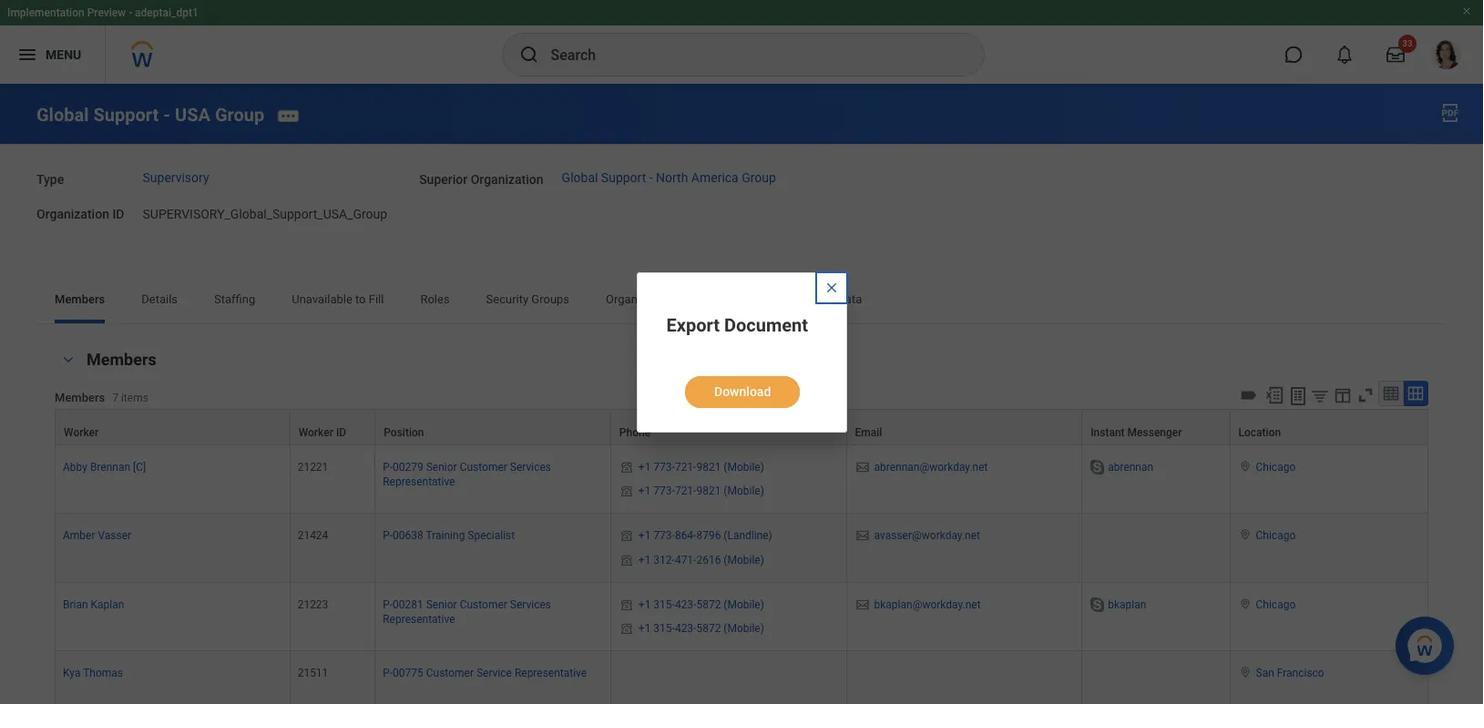 Task type: vqa. For each thing, say whether or not it's contained in the screenshot.
P-00279 Senior Customer Services Representative the Services
yes



Task type: locate. For each thing, give the bounding box(es) containing it.
+1 773-721-9821 (mobile) link for second phone image from the top
[[639, 481, 764, 498]]

1 senior from the top
[[426, 461, 457, 474]]

0 vertical spatial location image
[[1238, 460, 1253, 473]]

(mobile)
[[724, 461, 764, 474], [724, 485, 764, 498], [724, 554, 764, 566], [724, 598, 764, 611], [724, 622, 764, 635]]

- for usa
[[163, 104, 170, 126]]

0 vertical spatial 773-
[[654, 461, 675, 474]]

customer inside p-00281 senior customer services representative
[[460, 598, 507, 611]]

2 9821 from the top
[[697, 485, 721, 498]]

toolbar
[[1237, 381, 1429, 409]]

phone image
[[619, 460, 635, 475], [619, 484, 635, 499], [619, 529, 635, 544], [619, 553, 635, 567], [619, 597, 635, 612], [619, 621, 635, 636]]

2 location image from the top
[[1238, 529, 1253, 542]]

senior inside p-00281 senior customer services representative
[[426, 598, 457, 611]]

773- for 471-
[[654, 530, 675, 543]]

san francisco link
[[1256, 663, 1325, 680]]

2 p- from the top
[[383, 530, 393, 543]]

0 vertical spatial chicago link
[[1256, 458, 1296, 474]]

tab list inside the global support - usa group main content
[[36, 280, 1447, 324]]

0 vertical spatial senior
[[426, 461, 457, 474]]

2 vertical spatial -
[[649, 171, 653, 185]]

4 +1 from the top
[[639, 554, 651, 566]]

1 vertical spatial 315-
[[654, 622, 675, 635]]

representative for 00279
[[383, 476, 455, 489]]

instant messenger
[[1091, 427, 1182, 440]]

1 vertical spatial 423-
[[675, 622, 697, 635]]

0 vertical spatial support
[[93, 104, 159, 126]]

2 vertical spatial items selected list
[[619, 595, 794, 640]]

3 row from the top
[[55, 514, 1429, 583]]

adeptai_dpt1
[[135, 6, 199, 19]]

2 worker from the left
[[299, 427, 333, 440]]

1 +1 315-423-5872 (mobile) from the top
[[639, 598, 764, 611]]

p- down the 00281
[[383, 667, 393, 680]]

p-00638 training specialist link
[[383, 526, 515, 543]]

1 vertical spatial +1 773-721-9821 (mobile) link
[[639, 481, 764, 498]]

00279
[[393, 461, 424, 474]]

2 +1 315-423-5872 (mobile) link from the top
[[639, 618, 764, 635]]

p- inside p-00279 senior customer services representative
[[383, 461, 393, 474]]

1 vertical spatial +1 773-721-9821 (mobile)
[[639, 485, 764, 498]]

group right 'america'
[[742, 171, 776, 185]]

tab list
[[36, 280, 1447, 324]]

1 vertical spatial organization
[[36, 207, 109, 222]]

senior inside p-00279 senior customer services representative
[[426, 461, 457, 474]]

+1 773-721-9821 (mobile) up +1 773-864-8796 (landline) link
[[639, 485, 764, 498]]

chicago
[[1256, 461, 1296, 474], [1256, 530, 1296, 543], [1256, 598, 1296, 611]]

3 chicago link from the top
[[1256, 595, 1296, 611]]

amber
[[63, 530, 95, 543]]

1 mail image from the top
[[854, 460, 871, 475]]

5 (mobile) from the top
[[724, 622, 764, 635]]

senior right '00279' on the left
[[426, 461, 457, 474]]

row containing abby brennan [c]
[[55, 446, 1429, 514]]

0 vertical spatial +1 315-423-5872 (mobile)
[[639, 598, 764, 611]]

2 senior from the top
[[426, 598, 457, 611]]

+1 773-721-9821 (mobile) for +1 773-721-9821 (mobile) "link" associated with second phone image from the top
[[639, 485, 764, 498]]

close environment banner image
[[1462, 5, 1473, 16]]

+1 for fourth phone image
[[639, 554, 651, 566]]

2 row from the top
[[55, 446, 1429, 514]]

0 vertical spatial 5872
[[697, 598, 721, 611]]

6 phone image from the top
[[619, 621, 635, 636]]

roles
[[420, 293, 450, 306]]

messenger
[[1128, 427, 1182, 440]]

1 vertical spatial representative
[[383, 613, 455, 626]]

864-
[[675, 530, 697, 543]]

1 vertical spatial 773-
[[654, 485, 675, 498]]

1 423- from the top
[[675, 598, 697, 611]]

services
[[510, 461, 551, 474], [510, 598, 551, 611]]

additional data
[[782, 293, 862, 306]]

3 p- from the top
[[383, 598, 393, 611]]

3 +1 from the top
[[639, 530, 651, 543]]

+1 773-864-8796 (landline) link
[[639, 526, 773, 543]]

1 horizontal spatial group
[[742, 171, 776, 185]]

4 row from the top
[[55, 583, 1429, 651]]

members
[[55, 293, 105, 306], [87, 350, 157, 369], [55, 391, 105, 404]]

3 mail image from the top
[[854, 597, 871, 612]]

+1 for 6th phone image
[[639, 622, 651, 635]]

export document dialog
[[637, 272, 847, 432]]

1 horizontal spatial -
[[163, 104, 170, 126]]

p- left training
[[383, 530, 393, 543]]

0 horizontal spatial organization
[[36, 207, 109, 222]]

1 vertical spatial services
[[510, 598, 551, 611]]

san
[[1256, 667, 1275, 680]]

6 +1 from the top
[[639, 622, 651, 635]]

superior
[[419, 172, 468, 187]]

3 location image from the top
[[1238, 597, 1253, 610]]

1 (mobile) from the top
[[724, 461, 764, 474]]

1 horizontal spatial organization
[[471, 172, 544, 187]]

support for north
[[601, 171, 646, 185]]

organization inside tab list
[[606, 293, 673, 306]]

423- for +1 315-423-5872 (mobile) link for 2nd phone image from the bottom of the members group
[[675, 598, 697, 611]]

bkaplan@workday.net
[[874, 598, 981, 611]]

representative right service
[[515, 667, 587, 680]]

+1 773-721-9821 (mobile) for +1 773-721-9821 (mobile) "link" for 6th phone image from the bottom
[[639, 461, 764, 474]]

2 horizontal spatial -
[[649, 171, 653, 185]]

- left "north"
[[649, 171, 653, 185]]

cell
[[1083, 514, 1231, 583], [611, 651, 847, 704], [847, 651, 1083, 704], [1083, 651, 1231, 704]]

organization down type
[[36, 207, 109, 222]]

3 (mobile) from the top
[[724, 554, 764, 566]]

0 vertical spatial id
[[112, 207, 124, 222]]

p-00281 senior customer services representative link
[[383, 595, 551, 626]]

1 vertical spatial global
[[562, 171, 598, 185]]

export document
[[667, 314, 808, 336]]

services for p-00281 senior customer services representative
[[510, 598, 551, 611]]

1 vertical spatial group
[[742, 171, 776, 185]]

1 +1 315-423-5872 (mobile) link from the top
[[639, 595, 764, 611]]

select to filter grid data image
[[1310, 387, 1330, 406]]

items selected list containing +1 773-864-8796 (landline)
[[619, 526, 802, 571]]

0 vertical spatial members
[[55, 293, 105, 306]]

2 +1 773-721-9821 (mobile) from the top
[[639, 485, 764, 498]]

toolbar inside members group
[[1237, 381, 1429, 409]]

customer inside p-00279 senior customer services representative
[[460, 461, 507, 474]]

implementation
[[7, 6, 84, 19]]

721- for second phone image from the top
[[675, 485, 697, 498]]

row
[[55, 409, 1429, 446], [55, 446, 1429, 514], [55, 514, 1429, 583], [55, 583, 1429, 651], [55, 651, 1429, 704]]

tab list containing members
[[36, 280, 1447, 324]]

fullscreen image
[[1356, 386, 1376, 406]]

00638
[[393, 530, 424, 543]]

members left 7
[[55, 391, 105, 404]]

items selected list containing +1 315-423-5872 (mobile)
[[619, 595, 794, 640]]

details
[[141, 293, 178, 306]]

773-
[[654, 461, 675, 474], [654, 485, 675, 498], [654, 530, 675, 543]]

1 5872 from the top
[[697, 598, 721, 611]]

mail image
[[854, 460, 871, 475], [854, 529, 871, 544], [854, 597, 871, 612]]

2 vertical spatial location image
[[1238, 597, 1253, 610]]

9821 down phone popup button at bottom
[[697, 461, 721, 474]]

support left "north"
[[601, 171, 646, 185]]

5 phone image from the top
[[619, 597, 635, 612]]

p- for 00279
[[383, 461, 393, 474]]

5 +1 from the top
[[639, 598, 651, 611]]

p- inside p-00281 senior customer services representative
[[383, 598, 393, 611]]

2 services from the top
[[510, 598, 551, 611]]

0 vertical spatial representative
[[383, 476, 455, 489]]

+1 for second phone image from the top
[[639, 485, 651, 498]]

fill
[[369, 293, 384, 306]]

id for worker id
[[336, 427, 346, 440]]

1 chicago from the top
[[1256, 461, 1296, 474]]

0 vertical spatial 315-
[[654, 598, 675, 611]]

1 +1 from the top
[[639, 461, 651, 474]]

5 row from the top
[[55, 651, 1429, 704]]

location image
[[1238, 460, 1253, 473], [1238, 529, 1253, 542], [1238, 597, 1253, 610]]

+1 773-721-9821 (mobile) down phone popup button at bottom
[[639, 461, 764, 474]]

1 horizontal spatial worker
[[299, 427, 333, 440]]

id inside popup button
[[336, 427, 346, 440]]

1 9821 from the top
[[697, 461, 721, 474]]

1 +1 773-721-9821 (mobile) link from the top
[[639, 458, 764, 474]]

location image for bkaplan
[[1238, 597, 1253, 610]]

0 horizontal spatial worker
[[64, 427, 99, 440]]

unavailable
[[292, 293, 352, 306]]

0 horizontal spatial support
[[93, 104, 159, 126]]

row containing brian kaplan
[[55, 583, 1429, 651]]

row containing kya thomas
[[55, 651, 1429, 704]]

1 vertical spatial chicago
[[1256, 530, 1296, 543]]

worker up abby
[[64, 427, 99, 440]]

9821 for +1 773-721-9821 (mobile) "link" associated with second phone image from the top
[[697, 485, 721, 498]]

1 vertical spatial items selected list
[[619, 526, 802, 571]]

2616
[[697, 554, 721, 566]]

-
[[129, 6, 132, 19], [163, 104, 170, 126], [649, 171, 653, 185]]

1 vertical spatial location image
[[1238, 529, 1253, 542]]

1 worker from the left
[[64, 427, 99, 440]]

+1 for 2nd phone image from the bottom of the members group
[[639, 598, 651, 611]]

721- up the 864-
[[675, 485, 697, 498]]

group
[[215, 104, 265, 126], [742, 171, 776, 185]]

customer
[[460, 461, 507, 474], [460, 598, 507, 611], [426, 667, 474, 680]]

supervisory
[[143, 171, 209, 185]]

0 vertical spatial items selected list
[[619, 458, 794, 503]]

1 vertical spatial customer
[[460, 598, 507, 611]]

p- for 00775
[[383, 667, 393, 680]]

group right usa
[[215, 104, 265, 126]]

worker for worker id
[[299, 427, 333, 440]]

1 vertical spatial 9821
[[697, 485, 721, 498]]

(mobile) for 5872
[[724, 622, 764, 635]]

3 chicago from the top
[[1256, 598, 1296, 611]]

worker
[[64, 427, 99, 440], [299, 427, 333, 440]]

1 items selected list from the top
[[619, 458, 794, 503]]

2 423- from the top
[[675, 622, 697, 635]]

mail image down email
[[854, 460, 871, 475]]

7
[[112, 391, 118, 404]]

representative for 00281
[[383, 613, 455, 626]]

support left usa
[[93, 104, 159, 126]]

1 vertical spatial -
[[163, 104, 170, 126]]

representative down '00279' on the left
[[383, 476, 455, 489]]

mail image for abrennan@workday.net
[[854, 460, 871, 475]]

+1 773-721-9821 (mobile) link up +1 773-864-8796 (landline) link
[[639, 481, 764, 498]]

kya
[[63, 667, 81, 680]]

1 vertical spatial senior
[[426, 598, 457, 611]]

chicago link for bkaplan
[[1256, 595, 1296, 611]]

0 vertical spatial customer
[[460, 461, 507, 474]]

+1 773-721-9821 (mobile) link
[[639, 458, 764, 474], [639, 481, 764, 498]]

2 mail image from the top
[[854, 529, 871, 544]]

1 horizontal spatial support
[[601, 171, 646, 185]]

implementation preview -   adeptai_dpt1 banner
[[0, 0, 1484, 84]]

services down position popup button at the bottom left
[[510, 461, 551, 474]]

services inside p-00279 senior customer services representative
[[510, 461, 551, 474]]

+1 773-721-9821 (mobile) link down phone popup button at bottom
[[639, 458, 764, 474]]

1 vertical spatial chicago link
[[1256, 526, 1296, 543]]

phone
[[620, 427, 651, 440]]

abby brennan [c]
[[63, 461, 146, 474]]

1 773- from the top
[[654, 461, 675, 474]]

0 vertical spatial +1 315-423-5872 (mobile) link
[[639, 595, 764, 611]]

click to view/edit grid preferences image
[[1333, 386, 1353, 406]]

customer right 00775
[[426, 667, 474, 680]]

export to excel image
[[1265, 386, 1285, 406]]

0 vertical spatial global
[[36, 104, 89, 126]]

mail image left 'bkaplan@workday.net'
[[854, 597, 871, 612]]

worker up the 21221
[[299, 427, 333, 440]]

customer up p-00775 customer service representative link
[[460, 598, 507, 611]]

- for north
[[649, 171, 653, 185]]

1 horizontal spatial global
[[562, 171, 598, 185]]

items selected list
[[619, 458, 794, 503], [619, 526, 802, 571], [619, 595, 794, 640]]

1 phone image from the top
[[619, 460, 635, 475]]

0 vertical spatial 9821
[[697, 461, 721, 474]]

1 vertical spatial 5872
[[697, 622, 721, 635]]

global support - usa group link
[[36, 104, 265, 126]]

3 items selected list from the top
[[619, 595, 794, 640]]

id
[[112, 207, 124, 222], [336, 427, 346, 440]]

abrennan@workday.net
[[874, 461, 988, 474]]

3 773- from the top
[[654, 530, 675, 543]]

items selected list containing +1 773-721-9821 (mobile)
[[619, 458, 794, 503]]

0 horizontal spatial id
[[112, 207, 124, 222]]

members inside tab list
[[55, 293, 105, 306]]

download region
[[667, 361, 818, 410]]

0 vertical spatial 423-
[[675, 598, 697, 611]]

p-00281 senior customer services representative
[[383, 598, 551, 626]]

2 +1 315-423-5872 (mobile) from the top
[[639, 622, 764, 635]]

services up service
[[510, 598, 551, 611]]

21424
[[298, 530, 328, 543]]

representative inside p-00279 senior customer services representative
[[383, 476, 455, 489]]

0 vertical spatial 721-
[[675, 461, 697, 474]]

1 315- from the top
[[654, 598, 675, 611]]

representative inside p-00281 senior customer services representative
[[383, 613, 455, 626]]

5872
[[697, 598, 721, 611], [697, 622, 721, 635]]

senior for 00281
[[426, 598, 457, 611]]

kaplan
[[91, 598, 124, 611]]

customer down position popup button at the bottom left
[[460, 461, 507, 474]]

representative down the 00281
[[383, 613, 455, 626]]

worker inside worker id popup button
[[299, 427, 333, 440]]

0 vertical spatial services
[[510, 461, 551, 474]]

location image for abrennan
[[1238, 460, 1253, 473]]

1 vertical spatial +1 315-423-5872 (mobile)
[[639, 622, 764, 635]]

members up 7
[[87, 350, 157, 369]]

3 phone image from the top
[[619, 529, 635, 544]]

additional
[[782, 293, 835, 306]]

1 location image from the top
[[1238, 460, 1253, 473]]

worker inside worker "popup button"
[[64, 427, 99, 440]]

+1 773-721-9821 (mobile) link for 6th phone image from the bottom
[[639, 458, 764, 474]]

members up chevron down image
[[55, 293, 105, 306]]

view printable version (pdf) image
[[1440, 102, 1462, 124]]

p- for 00281
[[383, 598, 393, 611]]

+1 773-721-9821 (mobile)
[[639, 461, 764, 474], [639, 485, 764, 498]]

items selected list for bkaplan@workday.net
[[619, 595, 794, 640]]

0 vertical spatial -
[[129, 6, 132, 19]]

+1 315-423-5872 (mobile) link for 6th phone image
[[639, 618, 764, 635]]

organization right superior
[[471, 172, 544, 187]]

315-
[[654, 598, 675, 611], [654, 622, 675, 635]]

2 (mobile) from the top
[[724, 485, 764, 498]]

2 vertical spatial representative
[[515, 667, 587, 680]]

chicago for abrennan
[[1256, 461, 1296, 474]]

2 vertical spatial 773-
[[654, 530, 675, 543]]

worker for worker
[[64, 427, 99, 440]]

to
[[355, 293, 366, 306]]

2 vertical spatial chicago link
[[1256, 595, 1296, 611]]

1 horizontal spatial id
[[336, 427, 346, 440]]

0 vertical spatial +1 773-721-9821 (mobile)
[[639, 461, 764, 474]]

organization id
[[36, 207, 124, 222]]

1 +1 773-721-9821 (mobile) from the top
[[639, 461, 764, 474]]

+1 for third phone image
[[639, 530, 651, 543]]

2 721- from the top
[[675, 485, 697, 498]]

p- for 00638
[[383, 530, 393, 543]]

tag image
[[1239, 386, 1259, 406]]

- for adeptai_dpt1
[[129, 6, 132, 19]]

2 chicago link from the top
[[1256, 526, 1296, 543]]

security groups
[[486, 293, 570, 306]]

brian kaplan link
[[63, 595, 124, 611]]

0 vertical spatial +1 773-721-9821 (mobile) link
[[639, 458, 764, 474]]

0 vertical spatial mail image
[[854, 460, 871, 475]]

senior
[[426, 461, 457, 474], [426, 598, 457, 611]]

0 horizontal spatial global
[[36, 104, 89, 126]]

representative
[[383, 476, 455, 489], [383, 613, 455, 626], [515, 667, 587, 680]]

2 vertical spatial organization
[[606, 293, 673, 306]]

2 vertical spatial mail image
[[854, 597, 871, 612]]

- inside "banner"
[[129, 6, 132, 19]]

supervisory link
[[143, 171, 209, 185]]

1 vertical spatial mail image
[[854, 529, 871, 544]]

implementation preview -   adeptai_dpt1
[[7, 6, 199, 19]]

global
[[36, 104, 89, 126], [562, 171, 598, 185]]

0 vertical spatial chicago
[[1256, 461, 1296, 474]]

export to worksheets image
[[1288, 386, 1309, 408]]

9821 up +1 773-864-8796 (landline) link
[[697, 485, 721, 498]]

1 vertical spatial id
[[336, 427, 346, 440]]

4 p- from the top
[[383, 667, 393, 680]]

download button
[[685, 376, 800, 408]]

0 vertical spatial group
[[215, 104, 265, 126]]

1 services from the top
[[510, 461, 551, 474]]

1 vertical spatial +1 315-423-5872 (mobile) link
[[639, 618, 764, 635]]

- right preview
[[129, 6, 132, 19]]

2 +1 773-721-9821 (mobile) link from the top
[[639, 481, 764, 498]]

1 row from the top
[[55, 409, 1429, 446]]

organization for organization assignments
[[606, 293, 673, 306]]

organization
[[471, 172, 544, 187], [36, 207, 109, 222], [606, 293, 673, 306]]

- left usa
[[163, 104, 170, 126]]

471-
[[675, 554, 697, 566]]

skype image
[[1088, 459, 1106, 477]]

p- down the position
[[383, 461, 393, 474]]

423-
[[675, 598, 697, 611], [675, 622, 697, 635]]

members group
[[55, 349, 1429, 704]]

1 vertical spatial 721-
[[675, 485, 697, 498]]

2 315- from the top
[[654, 622, 675, 635]]

1 vertical spatial support
[[601, 171, 646, 185]]

close image
[[824, 280, 839, 295]]

p-
[[383, 461, 393, 474], [383, 530, 393, 543], [383, 598, 393, 611], [383, 667, 393, 680]]

p- up 00775
[[383, 598, 393, 611]]

2 phone image from the top
[[619, 484, 635, 499]]

21221
[[298, 461, 328, 474]]

2 items selected list from the top
[[619, 526, 802, 571]]

abrennan@workday.net link
[[874, 458, 988, 474]]

worker button
[[56, 410, 289, 445]]

1 721- from the top
[[675, 461, 697, 474]]

p-00775 customer service representative link
[[383, 663, 587, 680]]

organization up export
[[606, 293, 673, 306]]

721- for 6th phone image from the bottom
[[675, 461, 697, 474]]

1 chicago link from the top
[[1256, 458, 1296, 474]]

2 vertical spatial chicago
[[1256, 598, 1296, 611]]

1 p- from the top
[[383, 461, 393, 474]]

vasser
[[98, 530, 131, 543]]

+1
[[639, 461, 651, 474], [639, 485, 651, 498], [639, 530, 651, 543], [639, 554, 651, 566], [639, 598, 651, 611], [639, 622, 651, 635]]

2 +1 from the top
[[639, 485, 651, 498]]

9821 for +1 773-721-9821 (mobile) "link" for 6th phone image from the bottom
[[697, 461, 721, 474]]

mail image left avasser@workday.net on the bottom of the page
[[854, 529, 871, 544]]

location image
[[1238, 666, 1253, 679]]

services inside p-00281 senior customer services representative
[[510, 598, 551, 611]]

senior right the 00281
[[426, 598, 457, 611]]

721- down phone popup button at bottom
[[675, 461, 697, 474]]

0 horizontal spatial -
[[129, 6, 132, 19]]

0 horizontal spatial group
[[215, 104, 265, 126]]

2 horizontal spatial organization
[[606, 293, 673, 306]]



Task type: describe. For each thing, give the bounding box(es) containing it.
data
[[838, 293, 862, 306]]

thomas
[[83, 667, 123, 680]]

specialist
[[468, 530, 515, 543]]

p-00638 training specialist
[[383, 530, 515, 543]]

4 (mobile) from the top
[[724, 598, 764, 611]]

abby brennan [c] link
[[63, 458, 146, 474]]

abby
[[63, 461, 87, 474]]

312-
[[654, 554, 675, 566]]

bkaplan@workday.net link
[[874, 595, 981, 611]]

423- for 6th phone image's +1 315-423-5872 (mobile) link
[[675, 622, 697, 635]]

p-00279 senior customer services representative
[[383, 461, 551, 489]]

brennan
[[90, 461, 130, 474]]

services for p-00279 senior customer services representative
[[510, 461, 551, 474]]

training
[[426, 530, 465, 543]]

chicago link for abrennan
[[1256, 458, 1296, 474]]

0 vertical spatial organization
[[471, 172, 544, 187]]

assignments
[[676, 293, 745, 306]]

8796
[[697, 530, 721, 543]]

items
[[121, 391, 148, 404]]

search image
[[518, 44, 540, 66]]

00775
[[393, 667, 424, 680]]

+1 315-423-5872 (mobile) for 2nd phone image from the bottom of the members group
[[639, 598, 764, 611]]

supervisory_global_support_usa_group
[[143, 207, 387, 222]]

instant
[[1091, 427, 1125, 440]]

notifications large image
[[1336, 46, 1354, 64]]

worker id
[[299, 427, 346, 440]]

america
[[691, 171, 739, 185]]

email
[[855, 427, 882, 440]]

global for global support - usa group
[[36, 104, 89, 126]]

profile logan mcneil element
[[1422, 35, 1473, 75]]

abrennan link
[[1108, 458, 1154, 474]]

customer for 00279
[[460, 461, 507, 474]]

00281
[[393, 598, 424, 611]]

export
[[667, 314, 720, 336]]

download
[[714, 384, 771, 399]]

worker id button
[[290, 410, 375, 445]]

+1 773-864-8796 (landline)
[[639, 530, 773, 543]]

table image
[[1382, 385, 1401, 403]]

global for global support - north america group
[[562, 171, 598, 185]]

usa
[[175, 104, 211, 126]]

organization assignments
[[606, 293, 745, 306]]

p-00279 senior customer services representative link
[[383, 458, 551, 489]]

(landline)
[[724, 530, 773, 543]]

brian kaplan
[[63, 598, 124, 611]]

san francisco
[[1256, 667, 1325, 680]]

superior organization
[[419, 172, 544, 187]]

avasser@workday.net link
[[874, 526, 981, 543]]

phone button
[[611, 410, 846, 445]]

position button
[[376, 410, 610, 445]]

north
[[656, 171, 688, 185]]

(mobile) for 8796
[[724, 554, 764, 566]]

+1 315-423-5872 (mobile) for 6th phone image
[[639, 622, 764, 635]]

amber vasser
[[63, 530, 131, 543]]

items selected list for abrennan@workday.net
[[619, 458, 794, 503]]

members 7 items
[[55, 391, 148, 404]]

21511
[[298, 667, 328, 680]]

(mobile) for 9821
[[724, 485, 764, 498]]

support for usa
[[93, 104, 159, 126]]

email button
[[847, 410, 1082, 445]]

bkaplan
[[1108, 598, 1147, 611]]

2 chicago from the top
[[1256, 530, 1296, 543]]

position
[[384, 427, 424, 440]]

+1 for 6th phone image from the bottom
[[639, 461, 651, 474]]

2 773- from the top
[[654, 485, 675, 498]]

+1 315-423-5872 (mobile) link for 2nd phone image from the bottom of the members group
[[639, 595, 764, 611]]

row containing amber vasser
[[55, 514, 1429, 583]]

id for organization id
[[112, 207, 124, 222]]

document
[[724, 314, 808, 336]]

security
[[486, 293, 529, 306]]

2 vertical spatial customer
[[426, 667, 474, 680]]

inbox large image
[[1387, 46, 1405, 64]]

avasser@workday.net
[[874, 530, 981, 543]]

row containing worker
[[55, 409, 1429, 446]]

p-00775 customer service representative
[[383, 667, 587, 680]]

mail image for avasser@workday.net
[[854, 529, 871, 544]]

4 phone image from the top
[[619, 553, 635, 567]]

21223
[[298, 598, 328, 611]]

instant messenger button
[[1083, 410, 1230, 445]]

members button
[[87, 350, 157, 369]]

francisco
[[1277, 667, 1325, 680]]

amber vasser link
[[63, 526, 131, 543]]

organization for organization id
[[36, 207, 109, 222]]

abrennan
[[1108, 461, 1154, 474]]

kya thomas link
[[63, 663, 123, 680]]

[c]
[[133, 461, 146, 474]]

mail image for bkaplan@workday.net
[[854, 597, 871, 612]]

1 vertical spatial members
[[87, 350, 157, 369]]

global support - north america group
[[562, 171, 776, 185]]

expand table image
[[1407, 385, 1425, 403]]

kya thomas
[[63, 667, 123, 680]]

skype image
[[1088, 596, 1106, 614]]

location
[[1239, 427, 1281, 440]]

chevron down image
[[57, 354, 79, 367]]

global support - north america group link
[[562, 171, 776, 185]]

chicago for bkaplan
[[1256, 598, 1296, 611]]

location button
[[1231, 410, 1428, 445]]

2 vertical spatial members
[[55, 391, 105, 404]]

customer for 00281
[[460, 598, 507, 611]]

type
[[36, 172, 64, 187]]

global support - usa group main content
[[0, 84, 1484, 704]]

items selected list for avasser@workday.net
[[619, 526, 802, 571]]

preview
[[87, 6, 126, 19]]

brian
[[63, 598, 88, 611]]

2 5872 from the top
[[697, 622, 721, 635]]

unavailable to fill
[[292, 293, 384, 306]]

773- for 721-
[[654, 461, 675, 474]]

bkaplan link
[[1108, 595, 1147, 611]]

staffing
[[214, 293, 255, 306]]

senior for 00279
[[426, 461, 457, 474]]



